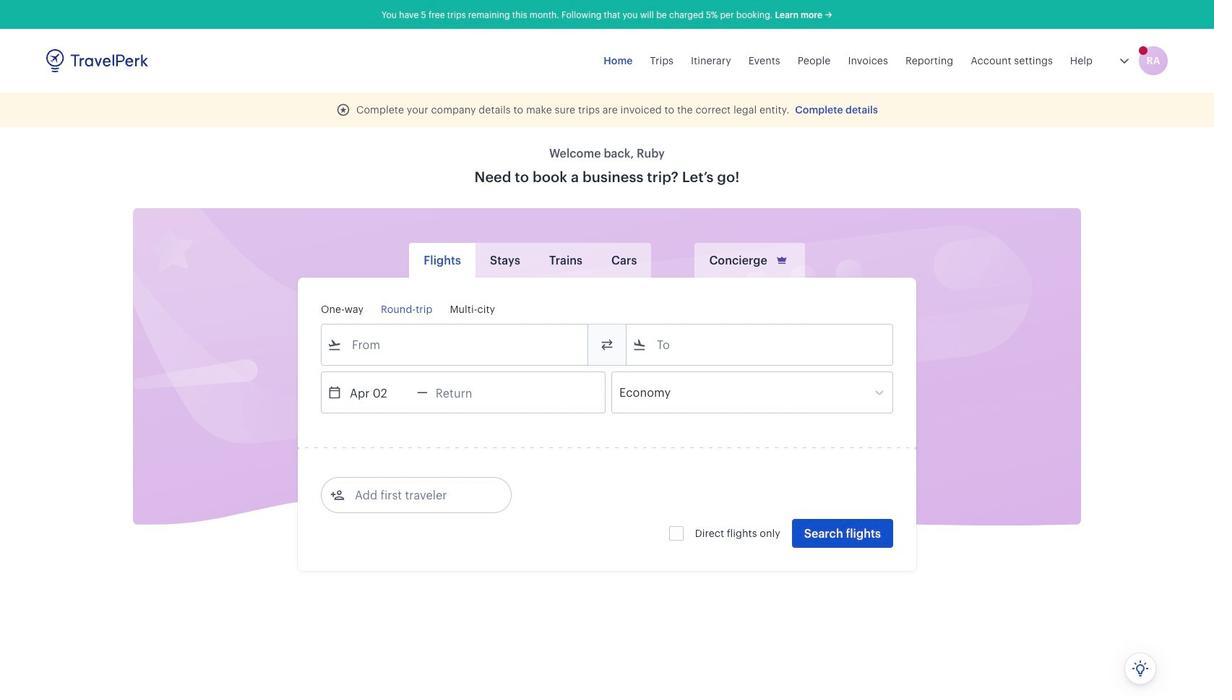 Task type: describe. For each thing, give the bounding box(es) containing it.
Return text field
[[428, 372, 503, 413]]

From search field
[[342, 333, 569, 356]]



Task type: locate. For each thing, give the bounding box(es) containing it.
Add first traveler search field
[[345, 484, 495, 507]]

Depart text field
[[342, 372, 417, 413]]

To search field
[[647, 333, 874, 356]]



